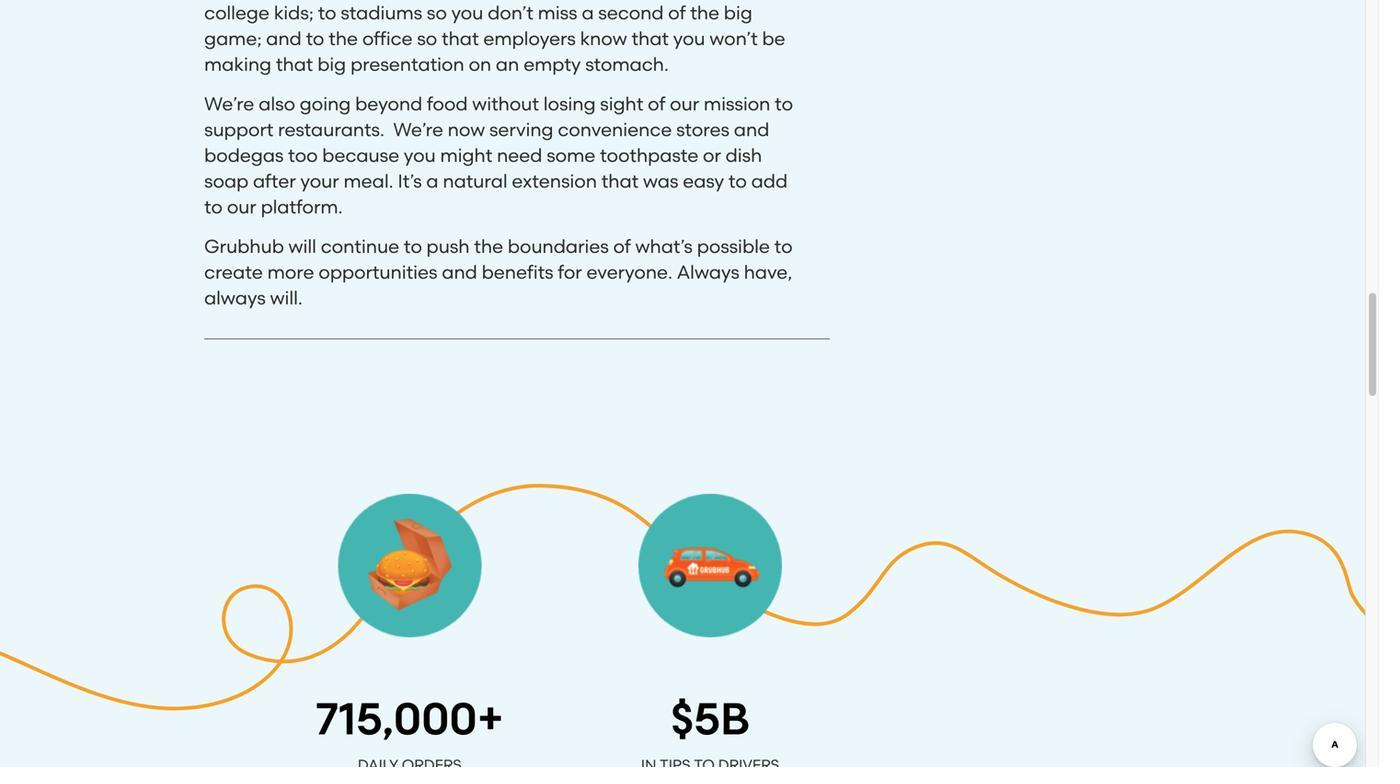 Task type: describe. For each thing, give the bounding box(es) containing it.
for
[[558, 261, 582, 283]]

beyond
[[355, 93, 422, 115]]

push
[[427, 236, 470, 258]]

the
[[474, 236, 503, 258]]

possible
[[697, 236, 770, 258]]

continue
[[321, 236, 399, 258]]

715,000+
[[316, 693, 504, 746]]

need
[[497, 144, 542, 167]]

we're also going beyond food without losing sight of our mission to support restaurants.  we're now serving convenience stores and bodegas too because you might need some toothpaste or dish soap after your meal. it's a natural extension that was easy to add to our platform.
[[204, 93, 793, 218]]

grubhub
[[204, 236, 284, 258]]

boundaries
[[508, 236, 609, 258]]

to down soap on the top
[[204, 196, 223, 218]]

to right mission
[[775, 93, 793, 115]]

of inside grubhub will continue to push the boundaries of what's possible to create more opportunities and benefits for everyone. always have, always will.
[[613, 236, 631, 258]]

might
[[440, 144, 493, 167]]

because
[[322, 144, 399, 167]]

platform.
[[261, 196, 343, 218]]

dish
[[726, 144, 762, 167]]

a
[[426, 170, 438, 192]]

that
[[601, 170, 639, 192]]

grubhub will continue to push the boundaries of what's possible to create more opportunities and benefits for everyone. always have, always will.
[[204, 236, 793, 309]]

toothpaste
[[600, 144, 699, 167]]

now
[[448, 119, 485, 141]]

opportunities
[[319, 261, 437, 283]]

1 vertical spatial we're
[[393, 119, 443, 141]]

support
[[204, 119, 274, 141]]

to up have,
[[774, 236, 793, 258]]

without
[[472, 93, 539, 115]]

serving
[[489, 119, 553, 141]]

to left push
[[404, 236, 422, 258]]

0 horizontal spatial we're
[[204, 93, 254, 115]]

also
[[259, 93, 295, 115]]

extension
[[512, 170, 597, 192]]

what's
[[635, 236, 693, 258]]

add
[[751, 170, 788, 192]]

0 horizontal spatial our
[[227, 196, 256, 218]]



Task type: vqa. For each thing, say whether or not it's contained in the screenshot.
"and" inside the Grubhub Will Continue To Push The Boundaries Of What'S Possible To Create More Opportunities And Benefits For Everyone. Always Have, Always Will.
yes



Task type: locate. For each thing, give the bounding box(es) containing it.
everyone.
[[587, 261, 673, 283]]

0 horizontal spatial and
[[442, 261, 477, 283]]

of up "everyone."
[[613, 236, 631, 258]]

you
[[404, 144, 436, 167]]

after
[[253, 170, 296, 192]]

0 horizontal spatial of
[[613, 236, 631, 258]]

will.
[[270, 287, 303, 309]]

mission
[[704, 93, 770, 115]]

and
[[734, 119, 769, 141], [442, 261, 477, 283]]

was
[[643, 170, 679, 192]]

1 vertical spatial and
[[442, 261, 477, 283]]

1 vertical spatial our
[[227, 196, 256, 218]]

easy
[[683, 170, 724, 192]]

and down push
[[442, 261, 477, 283]]

and inside grubhub will continue to push the boundaries of what's possible to create more opportunities and benefits for everyone. always have, always will.
[[442, 261, 477, 283]]

of right sight
[[648, 93, 666, 115]]

bodegas
[[204, 144, 284, 167]]

losing
[[544, 93, 596, 115]]

have,
[[744, 261, 792, 283]]

we're
[[204, 93, 254, 115], [393, 119, 443, 141]]

our down soap on the top
[[227, 196, 256, 218]]

to down dish at the right of page
[[729, 170, 747, 192]]

sight
[[600, 93, 643, 115]]

always
[[204, 287, 266, 309]]

our
[[670, 93, 699, 115], [227, 196, 256, 218]]

or
[[703, 144, 721, 167]]

1 horizontal spatial and
[[734, 119, 769, 141]]

2 / 2 group
[[560, 494, 861, 767]]

meal.
[[344, 170, 393, 192]]

1 vertical spatial of
[[613, 236, 631, 258]]

stores
[[676, 119, 730, 141]]

soap
[[204, 170, 249, 192]]

too
[[288, 144, 318, 167]]

0 vertical spatial our
[[670, 93, 699, 115]]

of
[[648, 93, 666, 115], [613, 236, 631, 258]]

will
[[288, 236, 316, 258]]

convenience
[[558, 119, 672, 141]]

to
[[775, 93, 793, 115], [729, 170, 747, 192], [204, 196, 223, 218], [404, 236, 422, 258], [774, 236, 793, 258]]

0 vertical spatial and
[[734, 119, 769, 141]]

create
[[204, 261, 263, 283]]

we're up support at top left
[[204, 93, 254, 115]]

of inside we're also going beyond food without losing sight of our mission to support restaurants.  we're now serving convenience stores and bodegas too because you might need some toothpaste or dish soap after your meal. it's a natural extension that was easy to add to our platform.
[[648, 93, 666, 115]]

benefits
[[482, 261, 554, 283]]

always
[[677, 261, 740, 283]]

and up dish at the right of page
[[734, 119, 769, 141]]

1 / 2 group
[[259, 494, 560, 767]]

$5b
[[671, 693, 750, 746]]

0 vertical spatial we're
[[204, 93, 254, 115]]

our up stores
[[670, 93, 699, 115]]

your
[[300, 170, 339, 192]]

it's
[[398, 170, 422, 192]]

and inside we're also going beyond food without losing sight of our mission to support restaurants.  we're now serving convenience stores and bodegas too because you might need some toothpaste or dish soap after your meal. it's a natural extension that was easy to add to our platform.
[[734, 119, 769, 141]]

1 horizontal spatial of
[[648, 93, 666, 115]]

we're up you
[[393, 119, 443, 141]]

more
[[267, 261, 314, 283]]

1 horizontal spatial our
[[670, 93, 699, 115]]

going
[[300, 93, 351, 115]]

1 horizontal spatial we're
[[393, 119, 443, 141]]

some
[[547, 144, 596, 167]]

natural
[[443, 170, 508, 192]]

0 vertical spatial of
[[648, 93, 666, 115]]

food
[[427, 93, 468, 115]]



